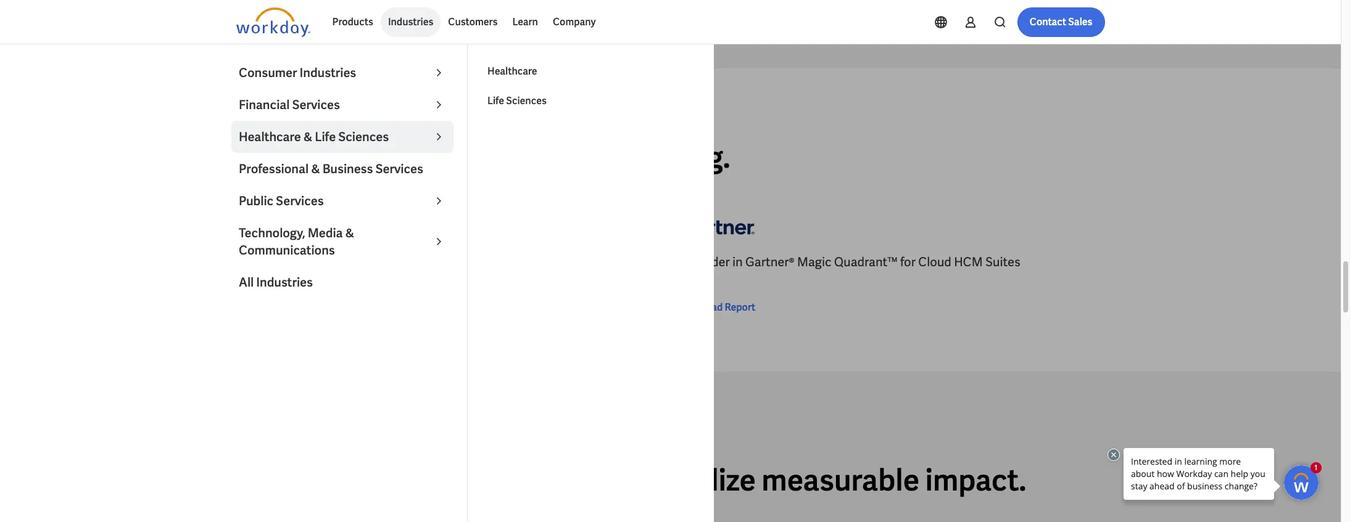 Task type: vqa. For each thing, say whether or not it's contained in the screenshot.
Type
no



Task type: describe. For each thing, give the bounding box(es) containing it.
consumer
[[239, 65, 297, 81]]

technology, media & communications button
[[231, 217, 454, 267]]

in for 2023
[[288, 254, 298, 271]]

in for gartner®
[[732, 254, 743, 271]]

all
[[490, 462, 521, 500]]

2023
[[301, 254, 328, 271]]

financial services
[[239, 97, 340, 113]]

0 vertical spatial sciences
[[506, 94, 547, 107]]

2 for from the left
[[564, 254, 580, 271]]

company button
[[545, 7, 603, 37]]

services for public services
[[276, 193, 324, 209]]

all
[[239, 275, 254, 291]]

& inside technology, media & communications
[[345, 225, 354, 241]]

healthcare & life sciences button
[[231, 121, 454, 153]]

finance,
[[384, 138, 490, 177]]

hr,
[[496, 138, 543, 177]]

leader for a leader in gartner® magic quadrant™ for cloud hcm suites
[[691, 254, 730, 271]]

a leader in 2023 gartner® magic quadrant™ for cloud erp for service- centric enterprises
[[236, 254, 628, 288]]

professional & business services
[[239, 161, 423, 177]]

impact.
[[925, 462, 1026, 500]]

public services
[[239, 193, 324, 209]]

life sciences
[[487, 94, 547, 107]]

products button
[[325, 7, 381, 37]]

public
[[239, 193, 273, 209]]

life inside "dropdown button"
[[315, 129, 336, 145]]

in for finance,
[[353, 138, 378, 177]]

companies across all industries realize measurable impact.
[[236, 462, 1026, 500]]

a for a leader in finance, hr, and planning.
[[236, 138, 257, 177]]

contact sales
[[1030, 15, 1092, 28]]

leader for a leader in 2023 gartner® magic quadrant™ for cloud erp for service- centric enterprises
[[247, 254, 286, 271]]

across
[[394, 462, 484, 500]]

gartner image for gartner®
[[680, 209, 754, 244]]

2 magic from the left
[[797, 254, 831, 271]]

healthcare for healthcare
[[487, 65, 537, 78]]

1 vertical spatial services
[[375, 161, 423, 177]]

technology, media & communications
[[239, 225, 354, 259]]

leader
[[262, 138, 347, 177]]

magic inside a leader in 2023 gartner® magic quadrant™ for cloud erp for service- centric enterprises
[[382, 254, 417, 271]]

life sciences link
[[480, 86, 702, 116]]

public services button
[[231, 185, 454, 217]]

read
[[700, 301, 723, 314]]

read report link
[[680, 301, 755, 316]]

cloud inside a leader in 2023 gartner® magic quadrant™ for cloud erp for service- centric enterprises
[[503, 254, 536, 271]]

industries
[[527, 462, 662, 500]]

consumer industries
[[239, 65, 356, 81]]

what
[[236, 109, 262, 120]]

healthcare for healthcare & life sciences
[[239, 129, 301, 145]]

2 gartner® from the left
[[745, 254, 795, 271]]

centric
[[236, 272, 277, 288]]

learn
[[512, 15, 538, 28]]

business
[[323, 161, 373, 177]]

industries for all industries
[[256, 275, 313, 291]]

2 cloud from the left
[[918, 254, 951, 271]]

1 for from the left
[[485, 254, 501, 271]]

all industries link
[[231, 267, 454, 299]]

contact
[[1030, 15, 1066, 28]]

services for financial services
[[292, 97, 340, 113]]

healthcare & life sciences
[[239, 129, 389, 145]]

professional & business services link
[[231, 153, 454, 185]]

financial
[[239, 97, 290, 113]]

realize
[[668, 462, 756, 500]]

0 vertical spatial life
[[487, 94, 504, 107]]

go to the homepage image
[[236, 7, 310, 37]]

companies
[[236, 462, 389, 500]]



Task type: locate. For each thing, give the bounding box(es) containing it.
industries inside "consumer industries" dropdown button
[[300, 65, 356, 81]]

and
[[549, 138, 600, 177]]

customers button
[[441, 7, 505, 37]]

& down healthcare & life sciences
[[311, 161, 320, 177]]

1 quadrant™ from the left
[[419, 254, 483, 271]]

3 for from the left
[[900, 254, 916, 271]]

a up all
[[236, 254, 244, 271]]

say
[[309, 109, 325, 120]]

gartner® inside a leader in 2023 gartner® magic quadrant™ for cloud erp for service- centric enterprises
[[330, 254, 380, 271]]

1 horizontal spatial for
[[564, 254, 580, 271]]

1 horizontal spatial quadrant™
[[834, 254, 898, 271]]

for left the erp
[[485, 254, 501, 271]]

a
[[236, 138, 257, 177], [236, 254, 244, 271], [680, 254, 689, 271]]

for left hcm
[[900, 254, 916, 271]]

industries inside 'all industries' link
[[256, 275, 313, 291]]

0 horizontal spatial magic
[[382, 254, 417, 271]]

magic
[[382, 254, 417, 271], [797, 254, 831, 271]]

healthcare down what analysts say
[[239, 129, 301, 145]]

&
[[303, 129, 312, 145], [311, 161, 320, 177], [345, 225, 354, 241]]

1 vertical spatial healthcare
[[239, 129, 301, 145]]

2 vertical spatial services
[[276, 193, 324, 209]]

0 horizontal spatial life
[[315, 129, 336, 145]]

2 horizontal spatial in
[[732, 254, 743, 271]]

for
[[485, 254, 501, 271], [564, 254, 580, 271], [900, 254, 916, 271]]

gartner® right 2023
[[330, 254, 380, 271]]

healthcare up life sciences
[[487, 65, 537, 78]]

service-
[[582, 254, 628, 271]]

services inside dropdown button
[[276, 193, 324, 209]]

1 cloud from the left
[[503, 254, 536, 271]]

a up "read report" link
[[680, 254, 689, 271]]

cloud
[[503, 254, 536, 271], [918, 254, 951, 271]]

0 horizontal spatial sciences
[[338, 129, 389, 145]]

& for business
[[311, 161, 320, 177]]

cloud left the erp
[[503, 254, 536, 271]]

industries
[[388, 15, 433, 28], [300, 65, 356, 81], [256, 275, 313, 291]]

1 vertical spatial sciences
[[338, 129, 389, 145]]

industries down the communications
[[256, 275, 313, 291]]

erp
[[539, 254, 562, 271]]

1 horizontal spatial sciences
[[506, 94, 547, 107]]

a leader in finance, hr, and planning.
[[236, 138, 730, 177]]

for right the erp
[[564, 254, 580, 271]]

1 horizontal spatial gartner image
[[680, 209, 754, 244]]

sciences up hr,
[[506, 94, 547, 107]]

0 vertical spatial industries
[[388, 15, 433, 28]]

leader
[[247, 254, 286, 271], [691, 254, 730, 271]]

financial services button
[[231, 89, 454, 121]]

healthcare link
[[480, 57, 702, 86]]

1 horizontal spatial magic
[[797, 254, 831, 271]]

all industries
[[239, 275, 313, 291]]

0 horizontal spatial for
[[485, 254, 501, 271]]

1 vertical spatial &
[[311, 161, 320, 177]]

& right media
[[345, 225, 354, 241]]

in
[[353, 138, 378, 177], [288, 254, 298, 271], [732, 254, 743, 271]]

services inside dropdown button
[[292, 97, 340, 113]]

a for a leader in 2023 gartner® magic quadrant™ for cloud erp for service- centric enterprises
[[236, 254, 244, 271]]

life
[[487, 94, 504, 107], [315, 129, 336, 145]]

1 horizontal spatial cloud
[[918, 254, 951, 271]]

1 magic from the left
[[382, 254, 417, 271]]

industries button
[[381, 7, 441, 37]]

& down say
[[303, 129, 312, 145]]

gartner image for 2023
[[236, 209, 310, 244]]

in left 2023
[[288, 254, 298, 271]]

services
[[292, 97, 340, 113], [375, 161, 423, 177], [276, 193, 324, 209]]

0 horizontal spatial quadrant™
[[419, 254, 483, 271]]

a for a leader in gartner® magic quadrant™ for cloud hcm suites
[[680, 254, 689, 271]]

0 vertical spatial healthcare
[[487, 65, 537, 78]]

0 horizontal spatial cloud
[[503, 254, 536, 271]]

industries for consumer industries
[[300, 65, 356, 81]]

2 gartner image from the left
[[680, 209, 754, 244]]

gartner® up report at the bottom
[[745, 254, 795, 271]]

industries right products
[[388, 15, 433, 28]]

0 horizontal spatial gartner®
[[330, 254, 380, 271]]

a leader in gartner® magic quadrant™ for cloud hcm suites
[[680, 254, 1020, 271]]

1 vertical spatial life
[[315, 129, 336, 145]]

1 leader from the left
[[247, 254, 286, 271]]

suites
[[985, 254, 1020, 271]]

cloud left hcm
[[918, 254, 951, 271]]

in up public services dropdown button
[[353, 138, 378, 177]]

gartner®
[[330, 254, 380, 271], [745, 254, 795, 271]]

services up technology, media & communications at the top left of the page
[[276, 193, 324, 209]]

2 quadrant™ from the left
[[834, 254, 898, 271]]

professional
[[239, 161, 309, 177]]

sales
[[1068, 15, 1092, 28]]

hcm
[[954, 254, 983, 271]]

services up healthcare & life sciences
[[292, 97, 340, 113]]

media
[[308, 225, 343, 241]]

customers
[[448, 15, 498, 28]]

2 vertical spatial industries
[[256, 275, 313, 291]]

& for life
[[303, 129, 312, 145]]

technology,
[[239, 225, 305, 241]]

sciences inside "dropdown button"
[[338, 129, 389, 145]]

consumer industries button
[[231, 57, 454, 89]]

a inside a leader in 2023 gartner® magic quadrant™ for cloud erp for service- centric enterprises
[[236, 254, 244, 271]]

industries up the financial services dropdown button
[[300, 65, 356, 81]]

services right the business
[[375, 161, 423, 177]]

1 horizontal spatial life
[[487, 94, 504, 107]]

a down what
[[236, 138, 257, 177]]

healthcare inside "dropdown button"
[[239, 129, 301, 145]]

gartner image
[[236, 209, 310, 244], [680, 209, 754, 244]]

0 horizontal spatial leader
[[247, 254, 286, 271]]

2 leader from the left
[[691, 254, 730, 271]]

0 horizontal spatial in
[[288, 254, 298, 271]]

0 horizontal spatial gartner image
[[236, 209, 310, 244]]

0 vertical spatial services
[[292, 97, 340, 113]]

planning.
[[606, 138, 730, 177]]

leader inside a leader in 2023 gartner® magic quadrant™ for cloud erp for service- centric enterprises
[[247, 254, 286, 271]]

company
[[553, 15, 596, 28]]

communications
[[239, 242, 335, 259]]

products
[[332, 15, 373, 28]]

1 gartner image from the left
[[236, 209, 310, 244]]

1 horizontal spatial leader
[[691, 254, 730, 271]]

enterprises
[[280, 272, 344, 288]]

quadrant™ inside a leader in 2023 gartner® magic quadrant™ for cloud erp for service- centric enterprises
[[419, 254, 483, 271]]

1 horizontal spatial in
[[353, 138, 378, 177]]

quadrant™
[[419, 254, 483, 271], [834, 254, 898, 271]]

in up report at the bottom
[[732, 254, 743, 271]]

healthcare
[[487, 65, 537, 78], [239, 129, 301, 145]]

& inside "dropdown button"
[[303, 129, 312, 145]]

1 horizontal spatial healthcare
[[487, 65, 537, 78]]

life down say
[[315, 129, 336, 145]]

industries inside the industries dropdown button
[[388, 15, 433, 28]]

report
[[725, 301, 755, 314]]

measurable
[[762, 462, 919, 500]]

in inside a leader in 2023 gartner® magic quadrant™ for cloud erp for service- centric enterprises
[[288, 254, 298, 271]]

leader up read at right bottom
[[691, 254, 730, 271]]

learn button
[[505, 7, 545, 37]]

analysts
[[263, 109, 307, 120]]

1 gartner® from the left
[[330, 254, 380, 271]]

sciences up the business
[[338, 129, 389, 145]]

0 vertical spatial &
[[303, 129, 312, 145]]

1 vertical spatial industries
[[300, 65, 356, 81]]

2 vertical spatial &
[[345, 225, 354, 241]]

0 horizontal spatial healthcare
[[239, 129, 301, 145]]

life up a leader in finance, hr, and planning.
[[487, 94, 504, 107]]

leader up centric
[[247, 254, 286, 271]]

what analysts say
[[236, 109, 325, 120]]

read report
[[700, 301, 755, 314]]

sciences
[[506, 94, 547, 107], [338, 129, 389, 145]]

contact sales link
[[1017, 7, 1105, 37]]

1 horizontal spatial gartner®
[[745, 254, 795, 271]]

2 horizontal spatial for
[[900, 254, 916, 271]]



